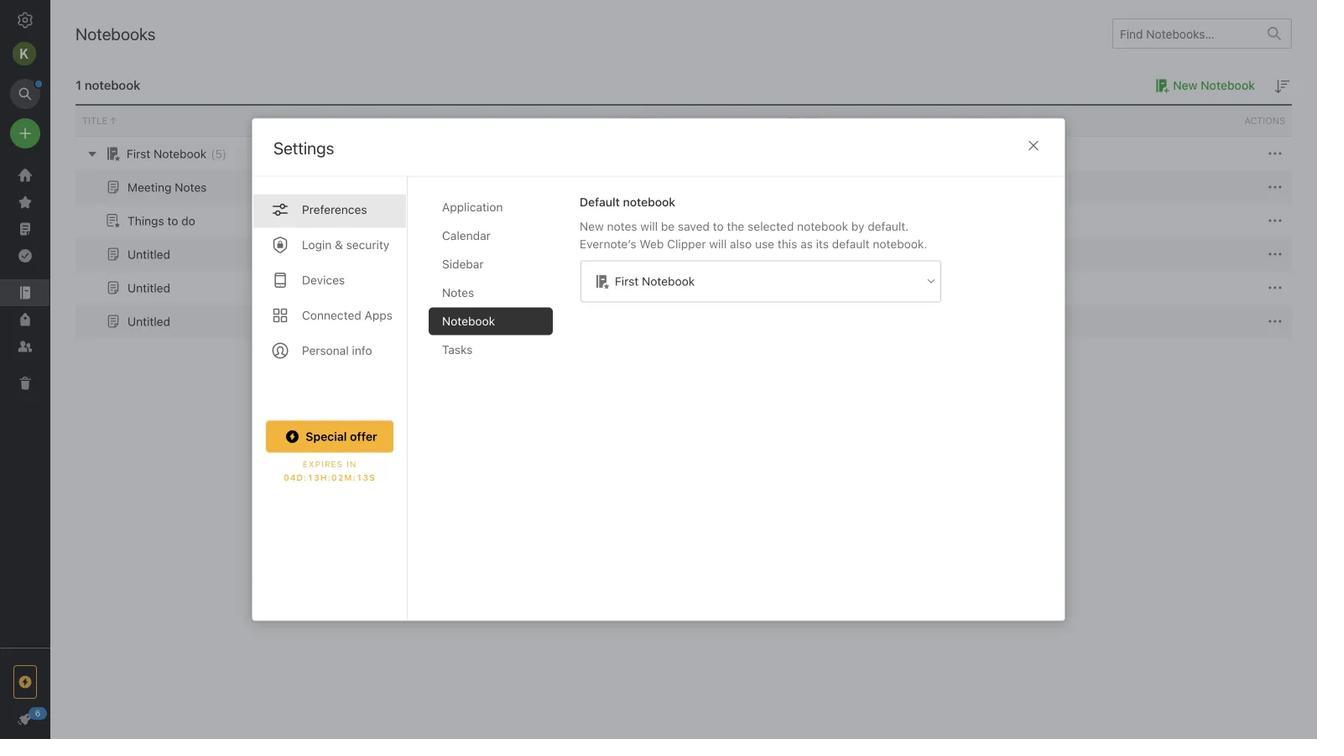 Task type: locate. For each thing, give the bounding box(es) containing it.
2 kendall parks from the top
[[607, 214, 680, 227]]

things to do row
[[76, 204, 1292, 237]]

new inside new notes will be saved to the selected notebook by default. evernote's web clipper will also use this as its default notebook.
[[580, 219, 604, 233]]

with
[[993, 115, 1017, 126]]

meeting notes row
[[76, 170, 1292, 204]]

title
[[82, 115, 107, 126]]

tree
[[0, 162, 50, 647]]

its
[[816, 237, 829, 251]]

row group
[[76, 137, 1292, 338]]

meeting
[[128, 180, 172, 194]]

notes up do
[[175, 180, 207, 194]]

first notebook
[[615, 274, 695, 288]]

first inside row
[[127, 147, 150, 160]]

parks
[[650, 180, 680, 194], [650, 214, 680, 227], [650, 247, 680, 261], [650, 281, 680, 295]]

expires
[[303, 459, 343, 469]]

5
[[215, 147, 222, 160]]

tab list
[[253, 177, 408, 621], [429, 193, 566, 621]]

notes
[[175, 180, 207, 194], [442, 286, 474, 300]]

1 vertical spatial will
[[709, 237, 727, 251]]

untitled button
[[103, 244, 170, 264], [103, 278, 170, 298], [103, 311, 170, 331]]

0 horizontal spatial notes
[[175, 180, 207, 194]]

untitled row down clipper
[[76, 271, 1292, 305]]

2 kendall from the top
[[607, 214, 646, 227]]

kendall parks down default notebook on the top
[[607, 214, 680, 227]]

notebook inside row
[[154, 147, 207, 160]]

notes down sidebar
[[442, 286, 474, 300]]

0 horizontal spatial first
[[127, 147, 150, 160]]

1 vertical spatial untitled button
[[103, 278, 170, 298]]

new inside button
[[1173, 78, 1198, 92]]

untitled row down 'saved'
[[76, 237, 1292, 271]]

notebook tab
[[429, 308, 553, 335]]

untitled for first untitled button from the bottom of the notebooks element
[[128, 314, 170, 328]]

0 vertical spatial notes
[[175, 180, 207, 194]]

1 vertical spatial first
[[615, 274, 639, 288]]

untitled row down first notebook
[[76, 305, 1292, 338]]

1 vertical spatial untitled
[[128, 281, 170, 295]]

also
[[730, 237, 752, 251]]

0 vertical spatial first
[[127, 147, 150, 160]]

notebook for new notebook
[[1201, 78, 1255, 92]]

web
[[640, 237, 664, 251]]

4 kendall parks from the top
[[607, 281, 680, 295]]

notebook up tasks
[[442, 314, 495, 328]]

kendall parks
[[607, 180, 680, 194], [607, 214, 680, 227], [607, 247, 680, 261], [607, 281, 680, 295]]

default notebook
[[580, 195, 676, 209]]

kendall parks inside meeting notes 'row'
[[607, 180, 680, 194]]

kendall inside things to do row
[[607, 214, 646, 227]]

1 horizontal spatial notes
[[442, 286, 474, 300]]

0 horizontal spatial notebook
[[85, 78, 140, 92]]

7
[[804, 247, 811, 261]]

4 parks from the top
[[650, 281, 680, 295]]

notebook
[[85, 78, 140, 92], [623, 195, 676, 209], [797, 219, 848, 233]]

1 horizontal spatial notebook
[[623, 195, 676, 209]]

evernote's
[[580, 237, 637, 251]]

first
[[127, 147, 150, 160], [615, 274, 639, 288]]

notes
[[607, 219, 637, 233]]

notebook inside new notes will be saved to the selected notebook by default. evernote's web clipper will also use this as its default notebook.
[[797, 219, 848, 233]]

notebook up actions button
[[1201, 78, 1255, 92]]

1 parks from the top
[[650, 180, 680, 194]]

1 untitled from the top
[[128, 247, 170, 261]]

2 horizontal spatial notebook
[[797, 219, 848, 233]]

new
[[1173, 78, 1198, 92], [580, 219, 604, 233]]

to left the the
[[713, 219, 724, 233]]

devices
[[302, 273, 345, 287]]

2 parks from the top
[[650, 214, 680, 227]]

parks down 'first notebook' row
[[650, 180, 680, 194]]

notebook up its
[[797, 219, 848, 233]]

notebook down the web
[[642, 274, 695, 288]]

notebooks element
[[50, 0, 1317, 739]]

0 horizontal spatial will
[[641, 219, 658, 233]]

0 horizontal spatial to
[[167, 214, 178, 228]]

close image
[[1024, 136, 1044, 156]]

0 horizontal spatial tab list
[[253, 177, 408, 621]]

kendall down evernote's
[[607, 281, 646, 295]]

2 vertical spatial notebook
[[797, 219, 848, 233]]

default
[[580, 195, 620, 209]]

1 vertical spatial notebook
[[623, 195, 676, 209]]

notebook for notebooks
[[85, 78, 140, 92]]

shared with
[[953, 115, 1017, 126]]

1 horizontal spatial tab list
[[429, 193, 566, 621]]

tasks tab
[[429, 336, 553, 364]]

first inside 'default notebook' field
[[615, 274, 639, 288]]

1 kendall from the top
[[607, 180, 646, 194]]

new up actions button
[[1173, 78, 1198, 92]]

1 vertical spatial new
[[580, 219, 604, 233]]

will up the web
[[641, 219, 658, 233]]

kendall parks inside things to do row
[[607, 214, 680, 227]]

1 notebook
[[76, 78, 140, 92]]

1 vertical spatial notes
[[442, 286, 474, 300]]

first down evernote's
[[615, 274, 639, 288]]

2 vertical spatial untitled
[[128, 314, 170, 328]]

kendall
[[607, 180, 646, 194], [607, 214, 646, 227], [607, 247, 646, 261], [607, 281, 646, 295]]

parks inside things to do row
[[650, 214, 680, 227]]

special
[[306, 430, 347, 443]]

do
[[181, 214, 195, 228]]

cell
[[946, 137, 1119, 170], [773, 170, 946, 204], [946, 170, 1119, 204], [946, 204, 1119, 237], [946, 237, 1119, 271], [946, 271, 1119, 305], [600, 305, 773, 338], [773, 305, 946, 338], [946, 305, 1119, 338]]

untitled for second untitled button from the bottom of the notebooks element
[[128, 281, 170, 295]]

parks down the web
[[650, 281, 680, 295]]

0 vertical spatial untitled
[[128, 247, 170, 261]]

nov 7
[[780, 247, 811, 261]]

first notebook row
[[76, 137, 1292, 170]]

0 vertical spatial new
[[1173, 78, 1198, 92]]

1 kendall parks from the top
[[607, 180, 680, 194]]

1 horizontal spatial to
[[713, 219, 724, 233]]

sidebar tab
[[429, 250, 553, 278]]

kendall parks up first notebook
[[607, 247, 680, 261]]

row group containing first notebook
[[76, 137, 1292, 338]]

will
[[641, 219, 658, 233], [709, 237, 727, 251]]

kendall inside meeting notes 'row'
[[607, 180, 646, 194]]

offer
[[350, 430, 377, 443]]

3 kendall parks from the top
[[607, 247, 680, 261]]

notebook up be
[[623, 195, 676, 209]]

new up evernote's
[[580, 219, 604, 233]]

notebook inside button
[[1201, 78, 1255, 92]]

updated
[[780, 115, 823, 126]]

sidebar
[[442, 257, 484, 271]]

nov
[[780, 247, 801, 261]]

parks up the web
[[650, 214, 680, 227]]

4 kendall from the top
[[607, 281, 646, 295]]

shared
[[953, 115, 990, 126]]

1 horizontal spatial first
[[615, 274, 639, 288]]

parks down be
[[650, 247, 680, 261]]

notebook right 1
[[85, 78, 140, 92]]

kendall parks up default notebook on the top
[[607, 180, 680, 194]]

new notes will be saved to the selected notebook by default. evernote's web clipper will also use this as its default notebook.
[[580, 219, 928, 251]]

meeting notes
[[128, 180, 207, 194]]

application
[[442, 200, 503, 214]]

first up meeting
[[127, 147, 150, 160]]

kendall up default notebook on the top
[[607, 180, 646, 194]]

notebook left (
[[154, 147, 207, 160]]

untitled row containing untitled
[[76, 305, 1292, 338]]

first for first notebook ( 5 )
[[127, 147, 150, 160]]

04d:13h:02m:13s
[[284, 473, 376, 482]]

title button
[[76, 106, 600, 136]]

1
[[76, 78, 81, 92]]

2 untitled button from the top
[[103, 278, 170, 298]]

2 vertical spatial untitled button
[[103, 311, 170, 331]]

0 vertical spatial notebook
[[85, 78, 140, 92]]

as
[[801, 237, 813, 251]]

2 untitled from the top
[[128, 281, 170, 295]]

things to do
[[128, 214, 195, 228]]

3 untitled from the top
[[128, 314, 170, 328]]

0 horizontal spatial new
[[580, 219, 604, 233]]

1 horizontal spatial new
[[1173, 78, 1198, 92]]

meeting notes button
[[103, 177, 207, 197]]

home image
[[15, 165, 35, 185]]

saved
[[678, 219, 710, 233]]

a few minutes ago
[[780, 214, 878, 227]]

tab list containing application
[[429, 193, 566, 621]]

to left do
[[167, 214, 178, 228]]

the
[[727, 219, 745, 233]]

untitled
[[128, 247, 170, 261], [128, 281, 170, 295], [128, 314, 170, 328]]

will left also
[[709, 237, 727, 251]]

to inside new notes will be saved to the selected notebook by default. evernote's web clipper will also use this as its default notebook.
[[713, 219, 724, 233]]

connected
[[302, 308, 362, 322]]

notebook inside field
[[642, 274, 695, 288]]

login & security
[[302, 238, 390, 252]]

to
[[167, 214, 178, 228], [713, 219, 724, 233]]

untitled row
[[76, 237, 1292, 271], [76, 271, 1292, 305], [76, 305, 1292, 338]]

kendall down default notebook on the top
[[607, 214, 646, 227]]

kendall parks down the web
[[607, 281, 680, 295]]

notebook
[[1201, 78, 1255, 92], [154, 147, 207, 160], [642, 274, 695, 288], [442, 314, 495, 328]]

security
[[346, 238, 390, 252]]

few
[[789, 214, 809, 227]]

Default notebook field
[[580, 260, 942, 303]]

0 vertical spatial untitled button
[[103, 244, 170, 264]]

calendar tab
[[429, 222, 553, 250]]

3 untitled row from the top
[[76, 305, 1292, 338]]

default
[[832, 237, 870, 251]]

kendall down 'notes'
[[607, 247, 646, 261]]

1 untitled button from the top
[[103, 244, 170, 264]]



Task type: vqa. For each thing, say whether or not it's contained in the screenshot.
the created by button
yes



Task type: describe. For each thing, give the bounding box(es) containing it.
settings image
[[15, 10, 35, 30]]

kendall parks for 1st untitled button
[[607, 247, 680, 261]]

notebooks
[[76, 23, 156, 43]]

personal
[[302, 344, 349, 357]]

&
[[335, 238, 343, 252]]

personal info
[[302, 344, 372, 357]]

expires in 04d:13h:02m:13s
[[284, 459, 376, 482]]

special offer button
[[266, 421, 394, 453]]

to inside button
[[167, 214, 178, 228]]

be
[[661, 219, 675, 233]]

black friday offer image
[[15, 672, 35, 692]]

info
[[352, 344, 372, 357]]

actions
[[1245, 115, 1286, 126]]

(
[[211, 147, 215, 160]]

shared with button
[[946, 106, 1119, 136]]

apps
[[365, 308, 393, 322]]

3 untitled button from the top
[[103, 311, 170, 331]]

new notebook
[[1173, 78, 1255, 92]]

use
[[755, 237, 775, 251]]

notes tab
[[429, 279, 553, 307]]

kendall parks for things to do button
[[607, 214, 680, 227]]

minutes
[[812, 214, 855, 227]]

notebook for application
[[623, 195, 676, 209]]

login
[[302, 238, 332, 252]]

1 horizontal spatial will
[[709, 237, 727, 251]]

2 untitled row from the top
[[76, 271, 1292, 305]]

special offer
[[306, 430, 377, 443]]

3 kendall from the top
[[607, 247, 646, 261]]

notes inside notes tab
[[442, 286, 474, 300]]

by
[[852, 219, 865, 233]]

notes inside meeting notes button
[[175, 180, 207, 194]]

first for first notebook
[[615, 274, 639, 288]]

actions button
[[1119, 106, 1292, 136]]

notebook for first notebook ( 5 )
[[154, 147, 207, 160]]

updated button
[[773, 106, 946, 136]]

by
[[652, 115, 664, 126]]

in
[[347, 459, 357, 469]]

first notebook ( 5 )
[[127, 147, 227, 160]]

new for new notebook
[[1173, 78, 1198, 92]]

things
[[128, 214, 164, 228]]

untitled for 1st untitled button
[[128, 247, 170, 261]]

1 untitled row from the top
[[76, 237, 1292, 271]]

0 vertical spatial will
[[641, 219, 658, 233]]

kendall parks for second untitled button from the bottom of the notebooks element
[[607, 281, 680, 295]]

created by button
[[600, 106, 773, 136]]

connected apps
[[302, 308, 393, 322]]

tasks
[[442, 343, 473, 357]]

)
[[222, 147, 227, 160]]

clipper
[[667, 237, 706, 251]]

settings
[[274, 138, 334, 158]]

new for new notes will be saved to the selected notebook by default. evernote's web clipper will also use this as its default notebook.
[[580, 219, 604, 233]]

parks inside meeting notes 'row'
[[650, 180, 680, 194]]

3 parks from the top
[[650, 247, 680, 261]]

notebook for first notebook
[[642, 274, 695, 288]]

kendall parks for meeting notes button
[[607, 180, 680, 194]]

default.
[[868, 219, 909, 233]]

arrow image
[[82, 143, 102, 164]]

row group inside notebooks element
[[76, 137, 1292, 338]]

calendar
[[442, 229, 491, 243]]

notebook inside tab
[[442, 314, 495, 328]]

application tab
[[429, 193, 553, 221]]

things to do button
[[103, 211, 195, 231]]

selected
[[748, 219, 794, 233]]

created
[[607, 115, 649, 126]]

tab list containing preferences
[[253, 177, 408, 621]]

new notebook button
[[1150, 76, 1255, 96]]

notebook.
[[873, 237, 928, 251]]

this
[[778, 237, 797, 251]]

Find Notebooks… text field
[[1114, 20, 1258, 47]]

created by
[[607, 115, 664, 126]]

a
[[780, 214, 786, 227]]

preferences
[[302, 203, 367, 216]]

ago
[[858, 214, 878, 227]]



